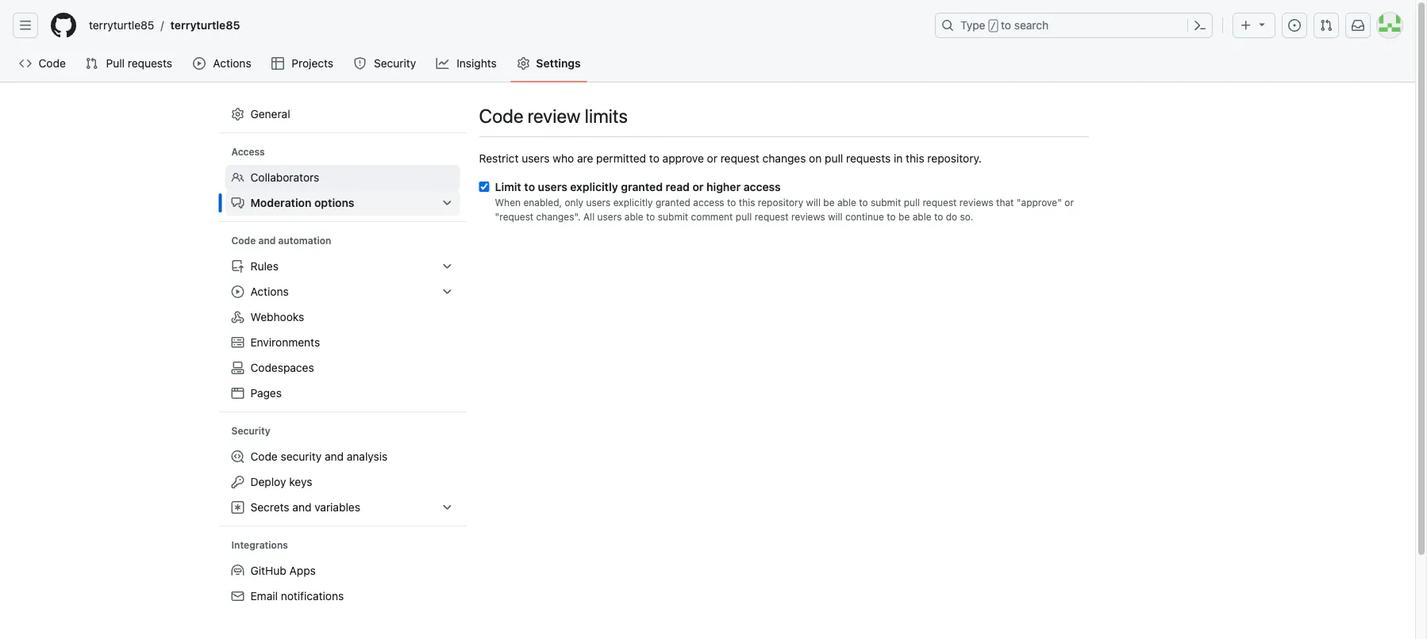 Task type: describe. For each thing, give the bounding box(es) containing it.
users left who
[[522, 152, 550, 165]]

email notifications link
[[225, 584, 460, 610]]

0 vertical spatial pull
[[825, 152, 843, 165]]

general
[[251, 108, 290, 121]]

pull requests link
[[79, 52, 180, 75]]

and for variables
[[292, 501, 312, 514]]

1 horizontal spatial this
[[906, 152, 925, 165]]

projects
[[292, 57, 334, 70]]

moderation options button
[[225, 191, 460, 216]]

codescan image
[[231, 451, 244, 464]]

0 vertical spatial request
[[721, 152, 760, 165]]

access inside when enabled, only users explicitly granted access to this repository will be able to submit pull request           reviews that "approve" or "request changes". all users able to submit comment pull request reviews will           continue to be able to do so.
[[693, 197, 725, 208]]

limits
[[585, 105, 628, 127]]

on
[[809, 152, 822, 165]]

1 horizontal spatial requests
[[846, 152, 891, 165]]

changes".
[[536, 211, 581, 222]]

command palette image
[[1194, 19, 1207, 32]]

people image
[[231, 171, 244, 184]]

"approve"
[[1017, 197, 1062, 208]]

pages link
[[225, 381, 460, 407]]

server image
[[231, 337, 244, 349]]

0 vertical spatial will
[[806, 197, 821, 208]]

homepage image
[[51, 13, 76, 38]]

"request
[[495, 211, 534, 222]]

code security and analysis link
[[225, 445, 460, 470]]

code review limits
[[479, 105, 628, 127]]

to up continue
[[859, 197, 868, 208]]

0 horizontal spatial requests
[[128, 57, 172, 70]]

moderation options
[[251, 197, 355, 210]]

codespaces
[[251, 362, 314, 375]]

2 horizontal spatial able
[[913, 211, 932, 222]]

insights
[[457, 57, 497, 70]]

analysis
[[347, 451, 388, 464]]

secrets
[[251, 501, 290, 514]]

2 terryturtle85 from the left
[[170, 19, 240, 32]]

gear image inside the general link
[[231, 108, 244, 121]]

0 horizontal spatial submit
[[658, 211, 689, 222]]

to down higher
[[727, 197, 736, 208]]

limit to users explicitly granted read or higher access
[[495, 180, 781, 193]]

when enabled, only users explicitly granted access to this repository will be able to submit pull request           reviews that "approve" or "request changes". all users able to submit comment pull request reviews will           continue to be able to do so.
[[495, 197, 1074, 222]]

repository.
[[928, 152, 982, 165]]

are
[[577, 152, 593, 165]]

code for code and automation
[[231, 235, 256, 247]]

secrets and variables
[[251, 501, 360, 514]]

do
[[946, 211, 958, 222]]

2 terryturtle85 link from the left
[[164, 13, 247, 38]]

access
[[231, 146, 265, 158]]

moderation
[[251, 197, 312, 210]]

code for code security and analysis
[[251, 451, 278, 464]]

when
[[495, 197, 521, 208]]

1 vertical spatial request
[[923, 197, 957, 208]]

pages
[[251, 387, 282, 400]]

all
[[584, 211, 595, 222]]

1 terryturtle85 link from the left
[[83, 13, 161, 38]]

explicitly inside when enabled, only users explicitly granted access to this repository will be able to submit pull request           reviews that "approve" or "request changes". all users able to submit comment pull request reviews will           continue to be able to do so.
[[614, 197, 653, 208]]

granted inside when enabled, only users explicitly granted access to this repository will be able to submit pull request           reviews that "approve" or "request changes". all users able to submit comment pull request reviews will           continue to be able to do so.
[[656, 197, 691, 208]]

users up all
[[586, 197, 611, 208]]

1 horizontal spatial able
[[838, 197, 857, 208]]

repository
[[758, 197, 804, 208]]

codespaces link
[[225, 356, 460, 381]]

general link
[[225, 102, 460, 127]]

graph image
[[436, 57, 449, 70]]

environments
[[251, 336, 320, 349]]

changes
[[763, 152, 806, 165]]

security
[[281, 451, 322, 464]]

codespaces image
[[231, 362, 244, 375]]

0 horizontal spatial or
[[693, 180, 704, 193]]

github apps link
[[225, 559, 460, 584]]

settings link
[[511, 52, 587, 75]]

users right all
[[598, 211, 622, 222]]

only
[[565, 197, 584, 208]]

table image
[[271, 57, 284, 70]]

1 horizontal spatial or
[[707, 152, 718, 165]]

1 horizontal spatial be
[[899, 211, 910, 222]]

in
[[894, 152, 903, 165]]

continue
[[846, 211, 884, 222]]

code image
[[19, 57, 32, 70]]

code link
[[13, 52, 73, 75]]

to down limit to users explicitly granted read or higher access
[[646, 211, 655, 222]]

plus image
[[1240, 19, 1253, 32]]

browser image
[[231, 387, 244, 400]]

git pull request image inside pull requests link
[[85, 57, 98, 70]]

/ for type
[[991, 21, 996, 32]]

2 vertical spatial pull
[[736, 211, 752, 222]]

restrict users who are permitted to approve or request changes on pull requests in this repository.
[[479, 152, 982, 165]]

options
[[314, 197, 355, 210]]

code for code review limits
[[479, 105, 524, 127]]

issue opened image
[[1289, 19, 1301, 32]]

actions button
[[225, 279, 460, 305]]

projects link
[[265, 52, 341, 75]]

permitted
[[596, 152, 646, 165]]

higher
[[707, 180, 741, 193]]

terryturtle85 / terryturtle85
[[89, 19, 240, 32]]

actions inside actions dropdown button
[[251, 285, 289, 299]]

deploy keys link
[[225, 470, 460, 495]]



Task type: vqa. For each thing, say whether or not it's contained in the screenshot.
PEOPLE Image
yes



Task type: locate. For each thing, give the bounding box(es) containing it.
1 horizontal spatial will
[[828, 211, 843, 222]]

access up repository
[[744, 180, 781, 193]]

or inside when enabled, only users explicitly granted access to this repository will be able to submit pull request           reviews that "approve" or "request changes". all users able to submit comment pull request reviews will           continue to be able to do so.
[[1065, 197, 1074, 208]]

variables
[[315, 501, 360, 514]]

0 horizontal spatial gear image
[[231, 108, 244, 121]]

this right the in
[[906, 152, 925, 165]]

0 horizontal spatial able
[[625, 211, 644, 222]]

able
[[838, 197, 857, 208], [625, 211, 644, 222], [913, 211, 932, 222]]

git pull request image left notifications icon at the top right of the page
[[1320, 19, 1333, 32]]

security link
[[347, 52, 424, 75]]

that
[[997, 197, 1014, 208]]

0 vertical spatial reviews
[[960, 197, 994, 208]]

1 vertical spatial submit
[[658, 211, 689, 222]]

and
[[258, 235, 276, 247], [325, 451, 344, 464], [292, 501, 312, 514]]

0 horizontal spatial pull
[[736, 211, 752, 222]]

code and automation
[[231, 235, 331, 247]]

/ inside terryturtle85 / terryturtle85
[[161, 19, 164, 32]]

1 vertical spatial git pull request image
[[85, 57, 98, 70]]

be
[[824, 197, 835, 208], [899, 211, 910, 222]]

code right code image
[[39, 57, 66, 70]]

0 horizontal spatial terryturtle85
[[89, 19, 154, 32]]

list
[[83, 13, 926, 38]]

0 vertical spatial and
[[258, 235, 276, 247]]

1 vertical spatial security
[[231, 426, 271, 437]]

/ right type
[[991, 21, 996, 32]]

granted down permitted
[[621, 180, 663, 193]]

secrets and variables button
[[225, 495, 460, 521]]

submit
[[871, 197, 901, 208], [658, 211, 689, 222]]

or right approve
[[707, 152, 718, 165]]

1 horizontal spatial access
[[744, 180, 781, 193]]

restrict
[[479, 152, 519, 165]]

granted down read
[[656, 197, 691, 208]]

access up comment
[[693, 197, 725, 208]]

0 horizontal spatial will
[[806, 197, 821, 208]]

2 horizontal spatial or
[[1065, 197, 1074, 208]]

1 vertical spatial this
[[739, 197, 755, 208]]

request down repository
[[755, 211, 789, 222]]

/ for terryturtle85
[[161, 19, 164, 32]]

pull
[[106, 57, 125, 70]]

type / to search
[[961, 19, 1049, 32]]

comment
[[691, 211, 733, 222]]

1 horizontal spatial submit
[[871, 197, 901, 208]]

apps
[[289, 565, 316, 578]]

requests right the pull
[[128, 57, 172, 70]]

code up restrict
[[479, 105, 524, 127]]

code up deploy
[[251, 451, 278, 464]]

request
[[721, 152, 760, 165], [923, 197, 957, 208], [755, 211, 789, 222]]

terryturtle85 link up play image
[[164, 13, 247, 38]]

0 vertical spatial access
[[744, 180, 781, 193]]

webhooks link
[[225, 305, 460, 330]]

automation
[[278, 235, 331, 247]]

actions inside actions link
[[213, 57, 251, 70]]

users up enabled,
[[538, 180, 568, 193]]

github apps
[[251, 565, 316, 578]]

1 vertical spatial actions
[[251, 285, 289, 299]]

1 vertical spatial and
[[325, 451, 344, 464]]

1 vertical spatial granted
[[656, 197, 691, 208]]

pull
[[825, 152, 843, 165], [904, 197, 920, 208], [736, 211, 752, 222]]

2 horizontal spatial pull
[[904, 197, 920, 208]]

code inside security list
[[251, 451, 278, 464]]

deploy
[[251, 476, 286, 489]]

pull requests
[[106, 57, 172, 70]]

or
[[707, 152, 718, 165], [693, 180, 704, 193], [1065, 197, 1074, 208]]

/ inside type / to search
[[991, 21, 996, 32]]

email
[[251, 590, 278, 603]]

terryturtle85 up the pull
[[89, 19, 154, 32]]

so.
[[960, 211, 974, 222]]

hubot image
[[231, 565, 244, 578]]

limit
[[495, 180, 522, 193]]

play image
[[193, 57, 206, 70]]

integrations
[[231, 540, 288, 551]]

explicitly up only
[[570, 180, 618, 193]]

be right repository
[[824, 197, 835, 208]]

explicitly down limit to users explicitly granted read or higher access
[[614, 197, 653, 208]]

0 horizontal spatial this
[[739, 197, 755, 208]]

1 horizontal spatial terryturtle85
[[170, 19, 240, 32]]

/
[[161, 19, 164, 32], [991, 21, 996, 32]]

able left do
[[913, 211, 932, 222]]

1 terryturtle85 from the left
[[89, 19, 154, 32]]

or right the "approve"
[[1065, 197, 1074, 208]]

able down limit to users explicitly granted read or higher access
[[625, 211, 644, 222]]

access
[[744, 180, 781, 193], [693, 197, 725, 208]]

granted
[[621, 180, 663, 193], [656, 197, 691, 208]]

/ up pull requests
[[161, 19, 164, 32]]

type
[[961, 19, 986, 32]]

0 horizontal spatial terryturtle85 link
[[83, 13, 161, 38]]

users
[[522, 152, 550, 165], [538, 180, 568, 193], [586, 197, 611, 208], [598, 211, 622, 222]]

this down higher
[[739, 197, 755, 208]]

actions right play image
[[213, 57, 251, 70]]

who
[[553, 152, 574, 165]]

insights link
[[430, 52, 504, 75]]

github
[[251, 565, 286, 578]]

to up enabled,
[[524, 180, 535, 193]]

0 horizontal spatial security
[[231, 426, 271, 437]]

collaborators link
[[225, 165, 460, 191]]

gear image left 'settings'
[[517, 57, 530, 70]]

terryturtle85 link up the pull
[[83, 13, 161, 38]]

0 vertical spatial actions
[[213, 57, 251, 70]]

1 horizontal spatial terryturtle85 link
[[164, 13, 247, 38]]

gear image left general
[[231, 108, 244, 121]]

to left approve
[[649, 152, 660, 165]]

will right repository
[[806, 197, 821, 208]]

triangle down image
[[1256, 18, 1269, 31]]

None checkbox
[[479, 182, 490, 192]]

requests
[[128, 57, 172, 70], [846, 152, 891, 165]]

0 horizontal spatial be
[[824, 197, 835, 208]]

2 vertical spatial or
[[1065, 197, 1074, 208]]

0 vertical spatial gear image
[[517, 57, 530, 70]]

gear image
[[517, 57, 530, 70], [231, 108, 244, 121]]

1 vertical spatial gear image
[[231, 108, 244, 121]]

request up higher
[[721, 152, 760, 165]]

able up continue
[[838, 197, 857, 208]]

to left "search"
[[1001, 19, 1012, 32]]

rules button
[[225, 254, 460, 279]]

code for code
[[39, 57, 66, 70]]

security list
[[225, 445, 460, 521]]

0 vertical spatial or
[[707, 152, 718, 165]]

webhooks
[[251, 311, 304, 324]]

mail image
[[231, 591, 244, 603]]

2 vertical spatial request
[[755, 211, 789, 222]]

submit up continue
[[871, 197, 901, 208]]

0 vertical spatial be
[[824, 197, 835, 208]]

approve
[[663, 152, 704, 165]]

1 horizontal spatial security
[[374, 57, 416, 70]]

2 horizontal spatial and
[[325, 451, 344, 464]]

notifications
[[281, 590, 344, 603]]

to
[[1001, 19, 1012, 32], [649, 152, 660, 165], [524, 180, 535, 193], [727, 197, 736, 208], [859, 197, 868, 208], [646, 211, 655, 222], [887, 211, 896, 222], [934, 211, 943, 222]]

and up deploy keys link
[[325, 451, 344, 464]]

to right continue
[[887, 211, 896, 222]]

terryturtle85 link
[[83, 13, 161, 38], [164, 13, 247, 38]]

1 horizontal spatial gear image
[[517, 57, 530, 70]]

be right continue
[[899, 211, 910, 222]]

actions link
[[187, 52, 259, 75]]

submit down read
[[658, 211, 689, 222]]

will left continue
[[828, 211, 843, 222]]

integrations list
[[225, 559, 460, 610]]

1 horizontal spatial reviews
[[960, 197, 994, 208]]

this inside when enabled, only users explicitly granted access to this repository will be able to submit pull request           reviews that "approve" or "request changes". all users able to submit comment pull request reviews will           continue to be able to do so.
[[739, 197, 755, 208]]

explicitly
[[570, 180, 618, 193], [614, 197, 653, 208]]

code and automation list
[[225, 254, 460, 407]]

0 vertical spatial security
[[374, 57, 416, 70]]

actions down rules
[[251, 285, 289, 299]]

keys
[[289, 476, 312, 489]]

list containing terryturtle85 / terryturtle85
[[83, 13, 926, 38]]

1 vertical spatial explicitly
[[614, 197, 653, 208]]

1 vertical spatial reviews
[[792, 211, 826, 222]]

security inside security link
[[374, 57, 416, 70]]

code up rules
[[231, 235, 256, 247]]

0 horizontal spatial reviews
[[792, 211, 826, 222]]

environments link
[[225, 330, 460, 356]]

terryturtle85 up play image
[[170, 19, 240, 32]]

and up rules
[[258, 235, 276, 247]]

shield image
[[354, 57, 366, 70]]

security up codescan image
[[231, 426, 271, 437]]

1 vertical spatial will
[[828, 211, 843, 222]]

0 vertical spatial git pull request image
[[1320, 19, 1333, 32]]

and for automation
[[258, 235, 276, 247]]

1 vertical spatial be
[[899, 211, 910, 222]]

0 vertical spatial this
[[906, 152, 925, 165]]

0 vertical spatial submit
[[871, 197, 901, 208]]

and down keys
[[292, 501, 312, 514]]

enabled,
[[524, 197, 562, 208]]

1 vertical spatial or
[[693, 180, 704, 193]]

reviews down repository
[[792, 211, 826, 222]]

0 vertical spatial explicitly
[[570, 180, 618, 193]]

or right read
[[693, 180, 704, 193]]

0 horizontal spatial git pull request image
[[85, 57, 98, 70]]

gear image inside settings link
[[517, 57, 530, 70]]

0 vertical spatial requests
[[128, 57, 172, 70]]

to left do
[[934, 211, 943, 222]]

security right shield image
[[374, 57, 416, 70]]

settings
[[536, 57, 581, 70]]

webhook image
[[231, 311, 244, 324]]

access list
[[225, 165, 460, 216]]

requests left the in
[[846, 152, 891, 165]]

1 horizontal spatial and
[[292, 501, 312, 514]]

1 vertical spatial pull
[[904, 197, 920, 208]]

this
[[906, 152, 925, 165], [739, 197, 755, 208]]

deploy keys
[[251, 476, 312, 489]]

code security and analysis
[[251, 451, 388, 464]]

security
[[374, 57, 416, 70], [231, 426, 271, 437]]

review
[[528, 105, 581, 127]]

search
[[1015, 19, 1049, 32]]

and inside dropdown button
[[292, 501, 312, 514]]

git pull request image left the pull
[[85, 57, 98, 70]]

code
[[39, 57, 66, 70], [479, 105, 524, 127], [231, 235, 256, 247], [251, 451, 278, 464]]

0 vertical spatial granted
[[621, 180, 663, 193]]

1 vertical spatial access
[[693, 197, 725, 208]]

0 horizontal spatial and
[[258, 235, 276, 247]]

collaborators
[[251, 171, 319, 184]]

key image
[[231, 476, 244, 489]]

1 horizontal spatial pull
[[825, 152, 843, 165]]

1 horizontal spatial git pull request image
[[1320, 19, 1333, 32]]

git pull request image
[[1320, 19, 1333, 32], [85, 57, 98, 70]]

0 horizontal spatial /
[[161, 19, 164, 32]]

1 vertical spatial requests
[[846, 152, 891, 165]]

read
[[666, 180, 690, 193]]

reviews up so.
[[960, 197, 994, 208]]

2 vertical spatial and
[[292, 501, 312, 514]]

notifications image
[[1352, 19, 1365, 32]]

rules
[[251, 260, 279, 273]]

email notifications
[[251, 590, 344, 603]]

0 horizontal spatial access
[[693, 197, 725, 208]]

will
[[806, 197, 821, 208], [828, 211, 843, 222]]

terryturtle85
[[89, 19, 154, 32], [170, 19, 240, 32]]

1 horizontal spatial /
[[991, 21, 996, 32]]

request up do
[[923, 197, 957, 208]]



